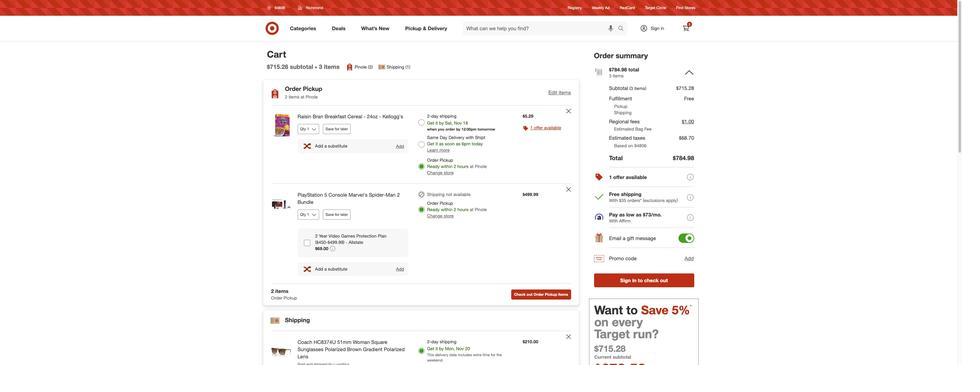 Task type: locate. For each thing, give the bounding box(es) containing it.
0 vertical spatial at
[[301, 94, 304, 100]]

0 vertical spatial on
[[628, 143, 633, 148]]

0 vertical spatial substitute
[[328, 143, 348, 149]]

order pickup 2 items at pinole
[[285, 85, 322, 100]]

subtotal up the order pickup 2 items at pinole
[[290, 63, 313, 70]]

2 day from the top
[[431, 339, 439, 345]]

save for later down console in the left of the page
[[326, 212, 348, 217]]

0 vertical spatial subtotal
[[290, 63, 313, 70]]

cart item ready to fulfill group
[[264, 106, 579, 184], [264, 184, 579, 284], [264, 331, 579, 365]]

0 vertical spatial add a substitute
[[315, 143, 348, 149]]

1 vertical spatial to
[[626, 303, 638, 318]]

2- up when
[[427, 113, 431, 119]]

ad
[[605, 5, 610, 10]]

1 it from the top
[[436, 120, 438, 126]]

0 vertical spatial ready
[[427, 164, 440, 169]]

sign down 'target circle' link
[[651, 26, 660, 31]]

0 horizontal spatial 1
[[530, 125, 533, 130]]

None radio
[[418, 141, 425, 148], [418, 348, 425, 354], [418, 141, 425, 148], [418, 348, 425, 354]]

0 horizontal spatial available
[[454, 192, 471, 197]]

2 horizontal spatial -
[[379, 113, 381, 120]]

within down more at the top left of the page
[[441, 164, 453, 169]]

1 horizontal spatial 94806
[[634, 143, 647, 148]]

ready for 1st "store pickup" option from the top of the page
[[427, 164, 440, 169]]

1 vertical spatial change store button
[[427, 213, 454, 219]]

add a substitute for the topmost add button
[[315, 143, 348, 149]]

within
[[441, 164, 453, 169], [441, 207, 453, 212]]

pickup inside the order pickup 2 items at pinole
[[303, 85, 322, 92]]

year
[[319, 233, 327, 239]]

2 later from the top
[[341, 212, 348, 217]]

pinole inside the order pickup 2 items at pinole
[[306, 94, 318, 100]]

2 substitute from the top
[[328, 267, 348, 272]]

18
[[463, 120, 468, 126]]

add a substitute for bottom add button
[[315, 267, 348, 272]]

substitute down $69.00 on the bottom
[[328, 267, 348, 272]]

to right want
[[626, 303, 638, 318]]

order summary
[[594, 51, 648, 60]]

1 vertical spatial change
[[427, 213, 443, 219]]

2 within from the top
[[441, 207, 453, 212]]

offer
[[534, 125, 543, 130], [613, 174, 625, 181]]

- left 24oz
[[364, 113, 366, 120]]

search button
[[615, 21, 630, 37]]

2 store from the top
[[444, 213, 454, 219]]

1 offer available button down $5.29 at the right top of page
[[530, 125, 561, 131]]

allstate
[[349, 240, 363, 245]]

0 horizontal spatial $715.28
[[267, 63, 288, 70]]

woman
[[353, 339, 370, 346]]

this
[[427, 353, 434, 358]]

shipping up coach
[[285, 317, 310, 324]]

categories link
[[285, 21, 324, 35]]

change store button down shipping not available
[[427, 213, 454, 219]]

1 horizontal spatial sign
[[651, 26, 660, 31]]

- down games at the left bottom of the page
[[346, 240, 347, 245]]

registry
[[568, 5, 582, 10]]

1 vertical spatial for
[[335, 212, 339, 217]]

1 down total
[[609, 174, 612, 181]]

shipping up mon,
[[440, 339, 457, 345]]

shipping up "orders*"
[[621, 191, 642, 198]]

sign for sign in
[[651, 26, 660, 31]]

nov inside 2-day shipping get it by sat, nov 18 when you order by 12:00pm tomorrow
[[454, 120, 462, 126]]

shipping inside 2-day shipping get it by sat, nov 18 when you order by 12:00pm tomorrow
[[440, 113, 457, 119]]

save down breakfast
[[326, 127, 334, 131]]

2 vertical spatial 3
[[609, 73, 612, 78]]

1 add a substitute from the top
[[315, 143, 348, 149]]

shipping up sat,
[[440, 113, 457, 119]]

raisin bran breakfast cereal - 24oz - kellogg's link
[[298, 113, 408, 120]]

2 with from the top
[[609, 218, 618, 224]]

change store button for 1st "store pickup" option from the top of the page
[[427, 170, 454, 176]]

sign inside button
[[620, 278, 631, 284]]

subtotal right current in the bottom right of the page
[[613, 355, 631, 361]]

0 vertical spatial nov
[[454, 120, 462, 126]]

what's new link
[[356, 21, 397, 35]]

cereal
[[348, 113, 362, 120]]

1 vertical spatial 3
[[319, 63, 322, 70]]

free
[[684, 95, 694, 102], [609, 191, 620, 198]]

1 within from the top
[[441, 164, 453, 169]]

as down day
[[439, 141, 444, 147]]

1 vertical spatial 2-
[[427, 339, 431, 345]]

1 horizontal spatial to
[[638, 278, 643, 284]]

summary
[[616, 51, 648, 60]]

day up when
[[431, 113, 439, 119]]

order pickup ready within 2 hours at pinole change store down more at the top left of the page
[[427, 158, 487, 176]]

94806
[[275, 5, 285, 10], [634, 143, 647, 148]]

2 get from the top
[[427, 141, 434, 147]]

by inside 2-day shipping get it by mon, nov 20 this delivery date includes extra time for the weekend.
[[439, 346, 444, 352]]

1 with from the top
[[609, 198, 618, 203]]

1 cart item ready to fulfill group from the top
[[264, 106, 579, 184]]

0 vertical spatial a
[[324, 143, 327, 149]]

later down the playstation 5 console marvel's spider-man 2 bundle
[[341, 212, 348, 217]]

$73/mo.
[[643, 212, 662, 218]]

by for sat,
[[439, 120, 444, 126]]

2- inside 2-day shipping get it by sat, nov 18 when you order by 12:00pm tomorrow
[[427, 113, 431, 119]]

2 save for later from the top
[[326, 212, 348, 217]]

1 vertical spatial target
[[594, 327, 630, 342]]

redcard link
[[620, 5, 635, 11]]

0 horizontal spatial delivery
[[428, 25, 447, 31]]

2 vertical spatial a
[[324, 267, 327, 272]]

get for get it by sat, nov 18
[[427, 120, 434, 126]]

0 vertical spatial cart item ready to fulfill group
[[264, 106, 579, 184]]

free for free shipping with $35 orders* (exclusions apply)
[[609, 191, 620, 198]]

1 horizontal spatial 3
[[609, 73, 612, 78]]

substitute down breakfast
[[328, 143, 348, 149]]

items inside the order pickup 2 items at pinole
[[289, 94, 299, 100]]

1 vertical spatial subtotal
[[613, 355, 631, 361]]

offer inside cart item ready to fulfill group
[[534, 125, 543, 130]]

2 2- from the top
[[427, 339, 431, 345]]

order pickup ready within 2 hours at pinole change store down not
[[427, 201, 487, 219]]

2 year video games protection plan ($450-$499.99) - allstate
[[315, 233, 387, 245]]

pickup inside pickup & delivery link
[[405, 25, 422, 31]]

it for mon,
[[436, 346, 438, 352]]

2 inside 2 year video games protection plan ($450-$499.99) - allstate
[[315, 233, 318, 239]]

delivery for &
[[428, 25, 447, 31]]

in inside button
[[632, 278, 637, 284]]

nov for 20
[[456, 346, 464, 352]]

get up when
[[427, 120, 434, 126]]

the
[[497, 353, 502, 358]]

get up learn
[[427, 141, 434, 147]]

2 vertical spatial $715.28
[[594, 344, 626, 355]]

$1.00
[[682, 118, 694, 125]]

nov for 18
[[454, 120, 462, 126]]

0 horizontal spatial $784.98
[[609, 66, 627, 73]]

$784.98 inside $784.98 total 3 items
[[609, 66, 627, 73]]

polarized down the square
[[384, 347, 405, 353]]

day inside 2-day shipping get it by sat, nov 18 when you order by 12:00pm tomorrow
[[431, 113, 439, 119]]

total
[[609, 155, 623, 162]]

tomorrow
[[478, 127, 495, 132]]

a down $69.00 on the bottom
[[324, 267, 327, 272]]

1 vertical spatial available
[[626, 174, 647, 181]]

1 save for later button from the top
[[323, 124, 351, 134]]

it up when
[[436, 120, 438, 126]]

save for later button down breakfast
[[323, 124, 351, 134]]

raisin
[[298, 113, 311, 120]]

3 cart item ready to fulfill group from the top
[[264, 331, 579, 365]]

2 inside 2 items order pickup
[[271, 288, 274, 295]]

94806 left richmond dropdown button
[[275, 5, 285, 10]]

on down the estimated taxes in the right top of the page
[[628, 143, 633, 148]]

nov inside 2-day shipping get it by mon, nov 20 this delivery date includes extra time for the weekend.
[[456, 346, 464, 352]]

2 add a substitute from the top
[[315, 267, 348, 272]]

shipping left (1)
[[387, 64, 404, 70]]

0 vertical spatial in
[[661, 26, 664, 31]]

3 up subtotal
[[609, 73, 612, 78]]

Store pickup radio
[[418, 164, 425, 170], [418, 207, 425, 213]]

polarized down 51mm
[[325, 347, 346, 353]]

0 vertical spatial out
[[660, 278, 668, 284]]

2- inside 2-day shipping get it by mon, nov 20 this delivery date includes extra time for the weekend.
[[427, 339, 431, 345]]

within down shipping not available
[[441, 207, 453, 212]]

by right order
[[456, 127, 460, 132]]

1 vertical spatial nov
[[456, 346, 464, 352]]

3 link
[[679, 21, 693, 35]]

for down breakfast
[[335, 127, 339, 131]]

shipping inside 2-day shipping get it by mon, nov 20 this delivery date includes extra time for the weekend.
[[440, 339, 457, 345]]

games
[[341, 233, 355, 239]]

save up run?
[[641, 303, 669, 318]]

1 horizontal spatial $784.98
[[673, 154, 694, 162]]

$210.00
[[523, 339, 538, 345]]

1 vertical spatial 1
[[609, 174, 612, 181]]

1 vertical spatial on
[[594, 315, 609, 330]]

12:00pm
[[462, 127, 477, 132]]

later for console
[[341, 212, 348, 217]]

3 it from the top
[[436, 346, 438, 352]]

1 vertical spatial in
[[632, 278, 637, 284]]

3 down stores
[[689, 22, 690, 26]]

0 vertical spatial offer
[[534, 125, 543, 130]]

run?
[[633, 327, 659, 342]]

delivery up soon in the left of the page
[[449, 135, 465, 140]]

later for breakfast
[[341, 127, 348, 131]]

pickup inside 2 items order pickup
[[284, 296, 297, 301]]

0 horizontal spatial 1 offer available button
[[530, 125, 561, 131]]

save for later button down console in the left of the page
[[323, 210, 351, 220]]

1 day from the top
[[431, 113, 439, 119]]

raisin bran breakfast cereal - 24oz - kellogg's image
[[269, 113, 294, 138]]

in down circle
[[661, 26, 664, 31]]

estimated up based
[[609, 135, 632, 141]]

change down shipping not available
[[427, 213, 443, 219]]

add
[[315, 143, 323, 149], [396, 144, 404, 149], [685, 256, 694, 262], [315, 267, 323, 272], [396, 267, 404, 272]]

0 horizontal spatial 1 offer available
[[530, 125, 561, 130]]

0 vertical spatial 1 offer available
[[530, 125, 561, 130]]

change store button down learn more button in the top left of the page
[[427, 170, 454, 176]]

0 vertical spatial free
[[684, 95, 694, 102]]

coach hc8374u 51mm woman square sunglasses polarized brown gradient polarized lens link
[[298, 339, 408, 361]]

0 vertical spatial order pickup ready within 2 hours at pinole change store
[[427, 158, 487, 176]]

2 ready from the top
[[427, 207, 440, 212]]

store up shipping not available
[[444, 170, 454, 176]]

it inside 2-day shipping get it by sat, nov 18 when you order by 12:00pm tomorrow
[[436, 120, 438, 126]]

with inside free shipping with $35 orders* (exclusions apply)
[[609, 198, 618, 203]]

items inside dropdown button
[[559, 89, 571, 96]]

(1)
[[405, 64, 410, 70]]

None radio
[[418, 119, 425, 126], [418, 192, 425, 198], [418, 119, 425, 126], [418, 192, 425, 198]]

1 2- from the top
[[427, 113, 431, 119]]

man
[[386, 192, 396, 198]]

1 horizontal spatial polarized
[[384, 347, 405, 353]]

1 store pickup radio from the top
[[418, 164, 425, 170]]

affirm image
[[594, 213, 604, 223]]

order inside 2 items order pickup
[[271, 296, 282, 301]]

2 change store button from the top
[[427, 213, 454, 219]]

items
[[324, 63, 340, 70], [613, 73, 624, 78], [559, 89, 571, 96], [289, 94, 299, 100], [275, 288, 289, 295], [558, 292, 568, 297]]

a left the gift
[[623, 235, 626, 242]]

1 vertical spatial order pickup ready within 2 hours at pinole change store
[[427, 201, 487, 219]]

ready down shipping not available
[[427, 207, 440, 212]]

raisin bran breakfast cereal - 24oz - kellogg's
[[298, 113, 403, 120]]

0 vertical spatial store pickup radio
[[418, 164, 425, 170]]

add a substitute down $69.00 on the bottom
[[315, 267, 348, 272]]

1 horizontal spatial in
[[661, 26, 664, 31]]

gift
[[627, 235, 634, 242]]

1 offer available button up free shipping with $35 orders* (exclusions apply)
[[594, 167, 694, 188]]

0 vertical spatial shipping
[[440, 113, 457, 119]]

$715.28
[[267, 63, 288, 70], [676, 85, 694, 92], [594, 344, 626, 355]]

0 vertical spatial by
[[439, 120, 444, 126]]

1 save for later from the top
[[326, 127, 348, 131]]

list
[[346, 63, 410, 71]]

1 ready from the top
[[427, 164, 440, 169]]

0 vertical spatial $715.28
[[267, 63, 288, 70]]

day up this
[[431, 339, 439, 345]]

video
[[329, 233, 340, 239]]

nov left 18 at the top of the page
[[454, 120, 462, 126]]

later down raisin bran breakfast cereal - 24oz - kellogg's
[[341, 127, 348, 131]]

pickup inside pickup shipping
[[614, 104, 628, 109]]

$1.00 button
[[682, 117, 694, 126]]

2 vertical spatial get
[[427, 346, 434, 352]]

get inside 2-day shipping get it by sat, nov 18 when you order by 12:00pm tomorrow
[[427, 120, 434, 126]]

94806 down taxes at the top right of page
[[634, 143, 647, 148]]

lens
[[298, 354, 308, 360]]

hours down 6pm
[[457, 164, 469, 169]]

1 hours from the top
[[457, 164, 469, 169]]

spider-
[[369, 192, 386, 198]]

shipping for shipping not available
[[427, 192, 445, 197]]

save down '5'
[[326, 212, 334, 217]]

at up raisin
[[301, 94, 304, 100]]

to left check
[[638, 278, 643, 284]]

sat,
[[445, 120, 453, 126]]

weekly ad link
[[592, 5, 610, 11]]

sign in to check out button
[[594, 274, 694, 288]]

free inside free shipping with $35 orders* (exclusions apply)
[[609, 191, 620, 198]]

by up 'delivery'
[[439, 346, 444, 352]]

kellogg's
[[383, 113, 403, 120]]

What can we help you find? suggestions appear below search field
[[463, 21, 620, 35]]

2 it from the top
[[436, 141, 438, 147]]

1 vertical spatial within
[[441, 207, 453, 212]]

0 vertical spatial 2-
[[427, 113, 431, 119]]

with left '$35'
[[609, 198, 618, 203]]

ready for 1st "store pickup" option from the bottom of the page
[[427, 207, 440, 212]]

1 get from the top
[[427, 120, 434, 126]]

in left check
[[632, 278, 637, 284]]

at down shipping not available
[[470, 207, 474, 212]]

in inside 'link'
[[661, 26, 664, 31]]

$715.28 current subtotal
[[594, 344, 631, 361]]

get inside 2-day shipping get it by mon, nov 20 this delivery date includes extra time for the weekend.
[[427, 346, 434, 352]]

2 vertical spatial add button
[[396, 266, 405, 272]]

1 horizontal spatial subtotal
[[613, 355, 631, 361]]

store down shipping not available
[[444, 213, 454, 219]]

it up learn more button in the top left of the page
[[436, 141, 438, 147]]

sign for sign in to check out
[[620, 278, 631, 284]]

3 inside $784.98 total 3 items
[[609, 73, 612, 78]]

delivery right &
[[428, 25, 447, 31]]

hours down shipping not available
[[457, 207, 469, 212]]

sign down promo code
[[620, 278, 631, 284]]

delivery inside same day delivery with shipt get it as soon as 6pm today learn more
[[449, 135, 465, 140]]

1 offer available down $5.29 at the right top of page
[[530, 125, 561, 130]]

target up the $715.28 current subtotal
[[594, 327, 630, 342]]

1 change store button from the top
[[427, 170, 454, 176]]

nov left 20 at the bottom
[[456, 346, 464, 352]]

Service plan checkbox
[[304, 240, 310, 246]]

protection
[[356, 233, 377, 239]]

get up this
[[427, 346, 434, 352]]

coach hc8374u 51mm woman square sunglasses polarized brown gradient polarized lens image
[[269, 339, 294, 364]]

add button
[[396, 143, 405, 149], [684, 255, 694, 263], [396, 266, 405, 272]]

3 for 3 items
[[319, 63, 322, 70]]

shipping inside cart item ready to fulfill group
[[427, 192, 445, 197]]

for left the
[[491, 353, 496, 358]]

sign in to check out
[[620, 278, 668, 284]]

it up 'delivery'
[[436, 346, 438, 352]]

0 vertical spatial day
[[431, 113, 439, 119]]

2 horizontal spatial 3
[[689, 22, 690, 26]]

store
[[444, 170, 454, 176], [444, 213, 454, 219]]

at down 6pm
[[470, 164, 474, 169]]

2 save for later button from the top
[[323, 210, 351, 220]]

cart item ready to fulfill group containing raisin bran breakfast cereal - 24oz - kellogg's
[[264, 106, 579, 184]]

a down breakfast
[[324, 143, 327, 149]]

with down pay
[[609, 218, 618, 224]]

0 vertical spatial with
[[609, 198, 618, 203]]

1 store from the top
[[444, 170, 454, 176]]

for for console
[[335, 212, 339, 217]]

1 offer available down total
[[609, 174, 647, 181]]

&
[[423, 25, 426, 31]]

save for later for console
[[326, 212, 348, 217]]

order inside button
[[534, 292, 544, 297]]

1 horizontal spatial offer
[[613, 174, 625, 181]]

2 store pickup radio from the top
[[418, 207, 425, 213]]

1 vertical spatial shipping
[[621, 191, 642, 198]]

polarized
[[325, 347, 346, 353], [384, 347, 405, 353]]

$69.00
[[315, 246, 328, 251]]

shipping left not
[[427, 192, 445, 197]]

change down learn
[[427, 170, 443, 176]]

1 substitute from the top
[[328, 143, 348, 149]]

0 horizontal spatial -
[[346, 240, 347, 245]]

on every target run?
[[594, 315, 659, 342]]

sign inside 'link'
[[651, 26, 660, 31]]

2- for get it by sat, nov 18
[[427, 113, 431, 119]]

$784.98 down $68.70
[[673, 154, 694, 162]]

at inside the order pickup 2 items at pinole
[[301, 94, 304, 100]]

save for console
[[326, 212, 334, 217]]

free up '$35'
[[609, 191, 620, 198]]

1 vertical spatial day
[[431, 339, 439, 345]]

target
[[645, 5, 655, 10], [594, 327, 630, 342]]

target left circle
[[645, 5, 655, 10]]

order inside the order pickup 2 items at pinole
[[285, 85, 301, 92]]

2 cart item ready to fulfill group from the top
[[264, 184, 579, 284]]

1 vertical spatial with
[[609, 218, 618, 224]]

day inside 2-day shipping get it by mon, nov 20 this delivery date includes extra time for the weekend.
[[431, 339, 439, 345]]

out inside button
[[660, 278, 668, 284]]

get for get it by mon, nov 20
[[427, 346, 434, 352]]

playstation
[[298, 192, 323, 198]]

regional fees
[[609, 118, 640, 125]]

1 down $5.29 at the right top of page
[[530, 125, 533, 130]]

regional
[[609, 118, 629, 125]]

change store button
[[427, 170, 454, 176], [427, 213, 454, 219]]

on left 'every'
[[594, 315, 609, 330]]

affirm
[[619, 218, 631, 224]]

delivery for day
[[449, 135, 465, 140]]

add a substitute down breakfast
[[315, 143, 348, 149]]

apply)
[[666, 198, 678, 203]]

1 later from the top
[[341, 127, 348, 131]]

0 horizontal spatial target
[[594, 327, 630, 342]]

hours
[[457, 164, 469, 169], [457, 207, 469, 212]]

in for sign in to check out
[[632, 278, 637, 284]]

1 vertical spatial ready
[[427, 207, 440, 212]]

1 vertical spatial cart item ready to fulfill group
[[264, 184, 579, 284]]

2 vertical spatial cart item ready to fulfill group
[[264, 331, 579, 365]]

add a substitute
[[315, 143, 348, 149], [315, 267, 348, 272]]

ready down learn
[[427, 164, 440, 169]]

2- up this
[[427, 339, 431, 345]]

shipt
[[475, 135, 485, 140]]

by up you
[[439, 120, 444, 126]]

save for later for breakfast
[[326, 127, 348, 131]]

2 vertical spatial by
[[439, 346, 444, 352]]

94806 inside dropdown button
[[275, 5, 285, 10]]

shipping inside list
[[387, 64, 404, 70]]

0 vertical spatial within
[[441, 164, 453, 169]]

estimated down regional fees on the top
[[614, 126, 634, 132]]

0 horizontal spatial offer
[[534, 125, 543, 130]]

playstation 5 console marvel&#39;s spider-man 2 bundle image
[[269, 192, 294, 217]]

1 horizontal spatial available
[[544, 125, 561, 130]]

0 vertical spatial later
[[341, 127, 348, 131]]

- right 24oz
[[379, 113, 381, 120]]

in
[[661, 26, 664, 31], [632, 278, 637, 284]]

1 vertical spatial sign
[[620, 278, 631, 284]]

$784.98 for $784.98 total 3 items
[[609, 66, 627, 73]]

1 vertical spatial $715.28
[[676, 85, 694, 92]]

1 vertical spatial 1 offer available
[[609, 174, 647, 181]]

to inside sign in to check out button
[[638, 278, 643, 284]]

3 get from the top
[[427, 346, 434, 352]]

0 vertical spatial change
[[427, 170, 443, 176]]

taxes
[[633, 135, 645, 141]]

find stores
[[676, 5, 696, 10]]

pay as low as $73/mo. with affirm
[[609, 212, 662, 224]]

1 horizontal spatial delivery
[[449, 135, 465, 140]]

3 right the $715.28 subtotal
[[319, 63, 322, 70]]

marvel's
[[349, 192, 368, 198]]

1 vertical spatial $784.98
[[673, 154, 694, 162]]

2 hours from the top
[[457, 207, 469, 212]]

email
[[609, 235, 622, 242]]

free up $1.00
[[684, 95, 694, 102]]

for down console in the left of the page
[[335, 212, 339, 217]]

1 vertical spatial store pickup radio
[[418, 207, 425, 213]]

1 vertical spatial it
[[436, 141, 438, 147]]

pickup & delivery
[[405, 25, 447, 31]]

items inside button
[[558, 292, 568, 297]]

on inside on every target run?
[[594, 315, 609, 330]]

learn more button
[[427, 147, 450, 153]]

$715.28 for $715.28 current subtotal
[[594, 344, 626, 355]]

0 vertical spatial estimated
[[614, 126, 634, 132]]

1 vertical spatial estimated
[[609, 135, 632, 141]]

1 vertical spatial delivery
[[449, 135, 465, 140]]

free for free
[[684, 95, 694, 102]]

0 horizontal spatial subtotal
[[290, 63, 313, 70]]

shipping
[[440, 113, 457, 119], [621, 191, 642, 198], [440, 339, 457, 345]]

0 vertical spatial to
[[638, 278, 643, 284]]

it inside 2-day shipping get it by mon, nov 20 this delivery date includes extra time for the weekend.
[[436, 346, 438, 352]]

1 vertical spatial hours
[[457, 207, 469, 212]]

estimated for estimated taxes
[[609, 135, 632, 141]]

2 vertical spatial available
[[454, 192, 471, 197]]

$715.28 inside the $715.28 current subtotal
[[594, 344, 626, 355]]

console
[[329, 192, 347, 198]]

0 vertical spatial 94806
[[275, 5, 285, 10]]

$784.98 down order summary
[[609, 66, 627, 73]]

save for breakfast
[[326, 127, 334, 131]]

estimated for estimated bag fee
[[614, 126, 634, 132]]

save for later down breakfast
[[326, 127, 348, 131]]



Task type: vqa. For each thing, say whether or not it's contained in the screenshot.
25 associated with 25
no



Task type: describe. For each thing, give the bounding box(es) containing it.
1 vertical spatial a
[[623, 235, 626, 242]]

fees
[[630, 118, 640, 125]]

20
[[465, 346, 470, 352]]

edit items
[[549, 89, 571, 96]]

list containing pinole (2)
[[346, 63, 410, 71]]

as up "affirm"
[[619, 212, 625, 218]]

want to save 5% *
[[594, 303, 692, 318]]

store for 1st "store pickup" option from the bottom of the page change store button
[[444, 213, 454, 219]]

get inside same day delivery with shipt get it as soon as 6pm today learn more
[[427, 141, 434, 147]]

affirm image
[[595, 214, 603, 220]]

by for mon,
[[439, 346, 444, 352]]

square
[[371, 339, 388, 346]]

0 vertical spatial 1 offer available button
[[530, 125, 561, 131]]

edit items button
[[549, 89, 571, 96]]

mon,
[[445, 346, 455, 352]]

what's new
[[361, 25, 389, 31]]

check
[[514, 292, 526, 297]]

new
[[379, 25, 389, 31]]

richmond
[[306, 5, 323, 10]]

1 inside cart item ready to fulfill group
[[530, 125, 533, 130]]

registry link
[[568, 5, 582, 11]]

you
[[438, 127, 444, 132]]

2-day shipping get it by sat, nov 18 when you order by 12:00pm tomorrow
[[427, 113, 495, 132]]

(2)
[[368, 64, 373, 70]]

substitute for bottom add button
[[328, 267, 348, 272]]

$784.98 for $784.98
[[673, 154, 694, 162]]

- inside 2 year video games protection plan ($450-$499.99) - allstate
[[346, 240, 347, 245]]

51mm
[[337, 339, 351, 346]]

weekend.
[[427, 358, 443, 363]]

1 vertical spatial at
[[470, 164, 474, 169]]

a for the topmost add button
[[324, 143, 327, 149]]

as left 6pm
[[456, 141, 461, 147]]

coach
[[298, 339, 312, 346]]

target inside on every target run?
[[594, 327, 630, 342]]

check out order pickup items
[[514, 292, 568, 297]]

pinole inside list
[[355, 64, 367, 70]]

same day delivery with shipt get it as soon as 6pm today learn more
[[427, 135, 485, 153]]

3 for 3
[[689, 22, 690, 26]]

5%
[[672, 303, 690, 318]]

low
[[626, 212, 635, 218]]

bran
[[313, 113, 323, 120]]

as right low
[[636, 212, 642, 218]]

items)
[[634, 86, 646, 91]]

delivery
[[435, 353, 448, 358]]

playstation 5 console marvel's spider-man 2 bundle
[[298, 192, 400, 205]]

2 change from the top
[[427, 213, 443, 219]]

$715.28 for $715.28
[[676, 85, 694, 92]]

soon
[[445, 141, 455, 147]]

2 vertical spatial at
[[470, 207, 474, 212]]

0 vertical spatial target
[[645, 5, 655, 10]]

$715.28 subtotal
[[267, 63, 313, 70]]

0 horizontal spatial to
[[626, 303, 638, 318]]

$68.70
[[679, 135, 694, 141]]

hc8374u
[[314, 339, 336, 346]]

brown
[[347, 347, 362, 353]]

includes
[[458, 353, 472, 358]]

subtotal inside the $715.28 current subtotal
[[613, 355, 631, 361]]

2 inside the order pickup 2 items at pinole
[[285, 94, 287, 100]]

weekly ad
[[592, 5, 610, 10]]

shipping inside free shipping with $35 orders* (exclusions apply)
[[621, 191, 642, 198]]

check out order pickup items button
[[511, 290, 571, 300]]

1 horizontal spatial -
[[364, 113, 366, 120]]

1 horizontal spatial 1 offer available button
[[594, 167, 694, 188]]

not
[[446, 192, 452, 197]]

2- for get it by mon, nov 20
[[427, 339, 431, 345]]

shipping for shipping (1)
[[387, 64, 404, 70]]

day for get it by mon, nov 20
[[431, 339, 439, 345]]

2 vertical spatial save
[[641, 303, 669, 318]]

breakfast
[[325, 113, 346, 120]]

$499.99
[[523, 192, 538, 197]]

hours for change store button associated with 1st "store pickup" option from the top of the page
[[457, 164, 469, 169]]

hours for 1st "store pickup" option from the bottom of the page change store button
[[457, 207, 469, 212]]

today
[[472, 141, 483, 147]]

every
[[612, 315, 643, 330]]

coach hc8374u 51mm woman square sunglasses polarized brown gradient polarized lens
[[298, 339, 405, 360]]

shipping up regional fees on the top
[[614, 110, 632, 115]]

search
[[615, 26, 630, 32]]

1 vertical spatial add button
[[684, 255, 694, 263]]

items inside 2 items order pickup
[[275, 288, 289, 295]]

date
[[449, 353, 457, 358]]

subtotal
[[609, 85, 628, 92]]

it inside same day delivery with shipt get it as soon as 6pm today learn more
[[436, 141, 438, 147]]

(exclusions
[[643, 198, 665, 203]]

in for sign in
[[661, 26, 664, 31]]

save for later button for console
[[323, 210, 351, 220]]

fulfillment
[[609, 95, 632, 102]]

it for sat,
[[436, 120, 438, 126]]

1 vertical spatial by
[[456, 127, 460, 132]]

for inside 2-day shipping get it by mon, nov 20 this delivery date includes extra time for the weekend.
[[491, 353, 496, 358]]

1 horizontal spatial 1
[[609, 174, 612, 181]]

weekly
[[592, 5, 604, 10]]

with inside pay as low as $73/mo. with affirm
[[609, 218, 618, 224]]

(3
[[630, 86, 633, 91]]

extra
[[473, 353, 482, 358]]

1 polarized from the left
[[325, 347, 346, 353]]

*
[[690, 305, 692, 309]]

for for breakfast
[[335, 127, 339, 131]]

change store button for 1st "store pickup" option from the bottom of the page
[[427, 213, 454, 219]]

store for change store button associated with 1st "store pickup" option from the top of the page
[[444, 170, 454, 176]]

1 horizontal spatial on
[[628, 143, 633, 148]]

a for bottom add button
[[324, 267, 327, 272]]

pinole (2)
[[355, 64, 373, 70]]

stores
[[685, 5, 696, 10]]

email a gift message
[[609, 235, 656, 242]]

2 horizontal spatial available
[[626, 174, 647, 181]]

1 vertical spatial 94806
[[634, 143, 647, 148]]

cart item ready to fulfill group containing playstation 5 console marvel's spider-man 2 bundle
[[264, 184, 579, 284]]

$5.29
[[523, 113, 534, 119]]

target circle link
[[645, 5, 666, 11]]

1 offer available inside cart item ready to fulfill group
[[530, 125, 561, 130]]

find stores link
[[676, 5, 696, 11]]

1 change from the top
[[427, 170, 443, 176]]

substitute for the topmost add button
[[328, 143, 348, 149]]

save for later button for breakfast
[[323, 124, 351, 134]]

pickup inside the check out order pickup items button
[[545, 292, 557, 297]]

0 vertical spatial add button
[[396, 143, 405, 149]]

sunglasses
[[298, 347, 324, 353]]

($450-
[[315, 240, 328, 245]]

day for get it by sat, nov 18
[[431, 113, 439, 119]]

shipping for 18
[[440, 113, 457, 119]]

deals
[[332, 25, 346, 31]]

94806 button
[[263, 2, 292, 14]]

2 polarized from the left
[[384, 347, 405, 353]]

1 offer available inside button
[[609, 174, 647, 181]]

1 vertical spatial offer
[[613, 174, 625, 181]]

2-day shipping get it by mon, nov 20 this delivery date includes extra time for the weekend.
[[427, 339, 502, 363]]

0 vertical spatial available
[[544, 125, 561, 130]]

shipping for shipping
[[285, 317, 310, 324]]

1 order pickup ready within 2 hours at pinole change store from the top
[[427, 158, 487, 176]]

items inside $784.98 total 3 items
[[613, 73, 624, 78]]

2 items order pickup
[[271, 288, 297, 301]]

based
[[614, 143, 627, 148]]

categories
[[290, 25, 316, 31]]

2 order pickup ready within 2 hours at pinole change store from the top
[[427, 201, 487, 219]]

cart item ready to fulfill group containing coach hc8374u 51mm woman square sunglasses polarized brown gradient polarized lens
[[264, 331, 579, 365]]

out inside button
[[527, 292, 533, 297]]

$715.28 for $715.28 subtotal
[[267, 63, 288, 70]]

shipping (1)
[[387, 64, 410, 70]]

shipping for 20
[[440, 339, 457, 345]]

2 inside the playstation 5 console marvel's spider-man 2 bundle
[[397, 192, 400, 198]]

deals link
[[327, 21, 353, 35]]

shipping not available
[[427, 192, 471, 197]]

$499.99)
[[328, 240, 345, 245]]

plan
[[378, 233, 387, 239]]

subtotal (3 items)
[[609, 85, 646, 92]]

redcard
[[620, 5, 635, 10]]

more
[[440, 147, 450, 153]]

playstation 5 console marvel's spider-man 2 bundle link
[[298, 192, 408, 206]]

promo
[[609, 256, 624, 262]]



